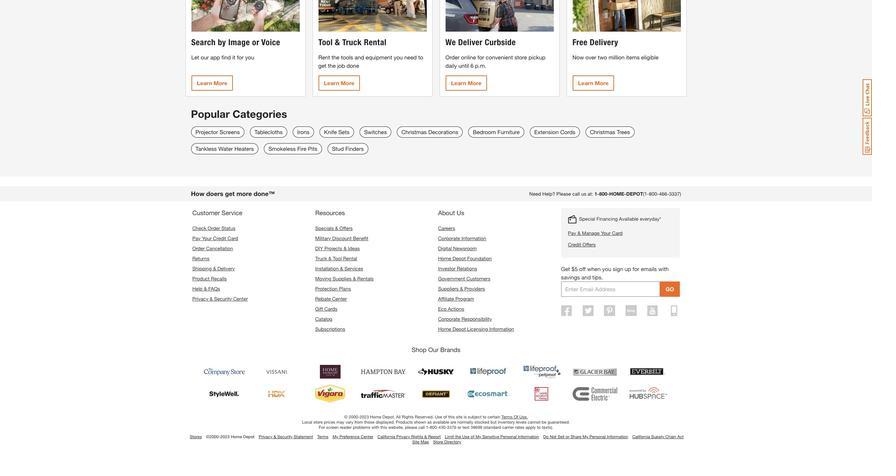 Task type: locate. For each thing, give the bounding box(es) containing it.
1 horizontal spatial get
[[318, 62, 326, 69]]

projector screens link
[[191, 127, 244, 138]]

1 vertical spatial with
[[372, 425, 379, 431]]

4 learn from the left
[[578, 80, 593, 86]]

rights down please
[[411, 435, 423, 440]]

rebate center
[[315, 296, 347, 302]]

800- up report
[[430, 425, 438, 431]]

truck down diy
[[315, 256, 327, 262]]

0 horizontal spatial personal
[[500, 435, 517, 440]]

or for search by image or voice
[[252, 37, 259, 47]]

card inside pay & manage your card link
[[612, 230, 623, 236]]

0 vertical spatial depot
[[453, 256, 466, 262]]

california for california privacy rights & report
[[377, 435, 395, 440]]

military
[[315, 236, 331, 242]]

hdx image
[[255, 385, 300, 404]]

the company store image
[[202, 363, 247, 382]]

3 my from the left
[[583, 435, 588, 440]]

until
[[459, 62, 469, 69]]

live chat image
[[863, 79, 872, 117]]

resources
[[315, 209, 345, 217]]

1 horizontal spatial 800-
[[599, 191, 609, 197]]

rental up services
[[343, 256, 357, 262]]

for
[[237, 54, 244, 61], [478, 54, 484, 61], [633, 266, 639, 273]]

learn more down app
[[197, 80, 227, 86]]

0 horizontal spatial store
[[313, 420, 323, 425]]

& up 'job'
[[335, 37, 340, 47]]

0 horizontal spatial terms
[[317, 435, 328, 440]]

for right the it
[[237, 54, 244, 61]]

get down rent
[[318, 62, 326, 69]]

0 horizontal spatial or
[[252, 37, 259, 47]]

1 horizontal spatial pay
[[568, 230, 576, 236]]

1 horizontal spatial of
[[471, 435, 474, 440]]

terms left of
[[501, 415, 513, 420]]

with right emails
[[658, 266, 669, 273]]

1 learn more from the left
[[197, 80, 227, 86]]

3 learn more link from the left
[[445, 76, 487, 91]]

catalog link
[[315, 316, 332, 322]]

delivery up "recalls"
[[217, 266, 235, 272]]

over
[[585, 54, 596, 61]]

1 horizontal spatial security
[[277, 435, 293, 440]]

more
[[214, 80, 227, 86], [341, 80, 354, 86], [468, 80, 482, 86], [595, 80, 609, 86]]

protection plans
[[315, 286, 351, 292]]

& for help & faqs
[[204, 286, 207, 292]]

0 horizontal spatial privacy
[[192, 296, 208, 302]]

0 vertical spatial order
[[445, 54, 460, 61]]

share
[[571, 435, 581, 440]]

projector
[[195, 129, 218, 135]]

the for rent
[[332, 54, 339, 61]]

& left manage
[[578, 230, 581, 236]]

ideas
[[348, 246, 360, 252]]

0 vertical spatial the
[[332, 54, 339, 61]]

offers up discount
[[339, 226, 353, 231]]

2023 right stores
[[220, 435, 230, 440]]

more down two
[[595, 80, 609, 86]]

california
[[377, 435, 395, 440], [632, 435, 650, 440]]

0 horizontal spatial rental
[[343, 256, 357, 262]]

emails
[[641, 266, 657, 273]]

you right the it
[[245, 54, 254, 61]]

& right help
[[204, 286, 207, 292]]

learn more link for truck
[[318, 76, 360, 91]]

check order status link
[[192, 226, 235, 231]]

2 more from the left
[[341, 80, 354, 86]]

home depot on pinterest image
[[604, 306, 615, 317]]

& down government customers link
[[460, 286, 463, 292]]

& left report
[[424, 435, 427, 440]]

2 horizontal spatial or
[[566, 435, 569, 440]]

corporate for corporate information
[[438, 236, 460, 242]]

0 horizontal spatial card
[[228, 236, 238, 242]]

christmas decorations
[[401, 129, 458, 135]]

discount
[[332, 236, 352, 242]]

1 vertical spatial credit
[[568, 242, 581, 248]]

1 horizontal spatial to
[[483, 415, 486, 420]]

store right local in the bottom of the page
[[313, 420, 323, 425]]

brands
[[440, 346, 460, 354]]

0 vertical spatial rights
[[402, 415, 414, 420]]

2023 up problems at the bottom
[[360, 415, 369, 420]]

preference
[[339, 435, 360, 440]]

christmas trees
[[590, 129, 630, 135]]

1 vertical spatial call
[[418, 425, 425, 431]]

personal for sensitive
[[500, 435, 517, 440]]

© 2000-2023 home depot. all rights reserved. use of this site is subject to certain terms of use. local store prices may vary from those displayed. products shown as available are normally stocked but inventory levels cannot be guaranteed. for screen reader problems with this website, please call 1-800-430-3376 or text 38698 (standard carrier rates apply to texts).
[[302, 415, 570, 431]]

learn more link down "over"
[[572, 76, 614, 91]]

1 vertical spatial use
[[462, 435, 470, 440]]

1 horizontal spatial delivery
[[590, 37, 618, 47]]

learn more down "over"
[[578, 80, 609, 86]]

1 vertical spatial corporate
[[438, 316, 460, 322]]

you left sign
[[602, 266, 611, 273]]

call left as
[[418, 425, 425, 431]]

& for pay & manage your card
[[578, 230, 581, 236]]

protection plans link
[[315, 286, 351, 292]]

0 vertical spatial and
[[355, 54, 364, 61]]

1 horizontal spatial california
[[632, 435, 650, 440]]

projector screens
[[195, 129, 240, 135]]

1 horizontal spatial my
[[475, 435, 481, 440]]

with
[[658, 266, 669, 273], [372, 425, 379, 431]]

1 horizontal spatial privacy
[[259, 435, 272, 440]]

corporate down 'careers'
[[438, 236, 460, 242]]

1 horizontal spatial this
[[448, 415, 455, 420]]

security down faqs
[[214, 296, 232, 302]]

moving supplies & rentals link
[[315, 276, 374, 282]]

or inside © 2000-2023 home depot. all rights reserved. use of this site is subject to certain terms of use. local store prices may vary from those displayed. products shown as available are normally stocked but inventory levels cannot be guaranteed. for screen reader problems with this website, please call 1-800-430-3376 or text 38698 (standard carrier rates apply to texts).
[[457, 425, 461, 431]]

2023 inside © 2000-2023 home depot. all rights reserved. use of this site is subject to certain terms of use. local store prices may vary from those displayed. products shown as available are normally stocked but inventory levels cannot be guaranteed. for screen reader problems with this website, please call 1-800-430-3376 or text 38698 (standard carrier rates apply to texts).
[[360, 415, 369, 420]]

2 learn from the left
[[324, 80, 339, 86]]

learn more down 'until' on the right of page
[[451, 80, 482, 86]]

truck up tools
[[342, 37, 362, 47]]

1- inside © 2000-2023 home depot. all rights reserved. use of this site is subject to certain terms of use. local store prices may vary from those displayed. products shown as available are normally stocked but inventory levels cannot be guaranteed. for screen reader problems with this website, please call 1-800-430-3376 or text 38698 (standard carrier rates apply to texts).
[[426, 425, 430, 431]]

defiant image
[[414, 385, 458, 404]]

depot for licensing
[[453, 326, 466, 332]]

report
[[428, 435, 441, 440]]

1 horizontal spatial store
[[515, 54, 527, 61]]

2 horizontal spatial privacy
[[396, 435, 410, 440]]

1 vertical spatial rental
[[343, 256, 357, 262]]

to inside 'rent the tools and equipment you need to get the job done'
[[418, 54, 423, 61]]

& up the military discount benefit at the left
[[335, 226, 338, 231]]

my right share
[[583, 435, 588, 440]]

bedroom furniture link
[[468, 127, 524, 138]]

delivery up two
[[590, 37, 618, 47]]

call
[[572, 191, 580, 197], [418, 425, 425, 431]]

hubspace smart home image
[[625, 385, 670, 404]]

learn down 'job'
[[324, 80, 339, 86]]

2 horizontal spatial for
[[633, 266, 639, 273]]

your down financing
[[601, 230, 611, 236]]

0 vertical spatial 2023
[[360, 415, 369, 420]]

1 horizontal spatial for
[[478, 54, 484, 61]]

tool
[[318, 37, 333, 47], [333, 256, 342, 262]]

1 horizontal spatial christmas
[[590, 129, 615, 135]]

0 vertical spatial 1-
[[595, 191, 599, 197]]

2 learn more from the left
[[324, 80, 354, 86]]

1 horizontal spatial rental
[[364, 37, 387, 47]]

learn down the our
[[197, 80, 212, 86]]

information
[[461, 236, 486, 242], [489, 326, 514, 332], [518, 435, 539, 440], [607, 435, 628, 440]]

& for privacy & security statement
[[274, 435, 276, 440]]

rights
[[402, 415, 414, 420], [411, 435, 423, 440]]

california for california supply chain act
[[632, 435, 650, 440]]

Enter Email Address text field
[[561, 282, 660, 297]]

1 horizontal spatial 1-
[[595, 191, 599, 197]]

1 california from the left
[[377, 435, 395, 440]]

& for privacy & security center
[[210, 296, 213, 302]]

2 horizontal spatial you
[[602, 266, 611, 273]]

tools
[[341, 54, 353, 61]]

1 more from the left
[[214, 80, 227, 86]]

tablecloths link
[[250, 127, 287, 138]]

home left depot.
[[370, 415, 381, 420]]

tool up rent
[[318, 37, 333, 47]]

the right limit
[[455, 435, 461, 440]]

1 horizontal spatial order
[[208, 226, 220, 231]]

order inside order online for convenient store pickup daily until 6 p.m.
[[445, 54, 460, 61]]

2 learn more link from the left
[[318, 76, 360, 91]]

tool down diy projects & ideas link
[[333, 256, 342, 262]]

0 vertical spatial terms
[[501, 415, 513, 420]]

with right problems at the bottom
[[372, 425, 379, 431]]

2 horizontal spatial my
[[583, 435, 588, 440]]

for inside order online for convenient store pickup daily until 6 p.m.
[[478, 54, 484, 61]]

learn more link
[[191, 76, 233, 91], [318, 76, 360, 91], [445, 76, 487, 91], [572, 76, 614, 91]]

0 horizontal spatial to
[[418, 54, 423, 61]]

learn more down 'job'
[[324, 80, 354, 86]]

0 horizontal spatial and
[[355, 54, 364, 61]]

& up "recalls"
[[213, 266, 216, 272]]

learn more
[[197, 80, 227, 86], [324, 80, 354, 86], [451, 80, 482, 86], [578, 80, 609, 86]]

to right "need"
[[418, 54, 423, 61]]

free delivery
[[572, 37, 618, 47]]

3 learn more from the left
[[451, 80, 482, 86]]

irons link
[[293, 127, 314, 138]]

0 vertical spatial with
[[658, 266, 669, 273]]

0 horizontal spatial tool
[[318, 37, 333, 47]]

0 vertical spatial get
[[318, 62, 326, 69]]

0 vertical spatial store
[[515, 54, 527, 61]]

reader
[[340, 425, 352, 431]]

learn more for image
[[197, 80, 227, 86]]

or right sell
[[566, 435, 569, 440]]

0 horizontal spatial 1-
[[426, 425, 430, 431]]

trafficmaster image
[[361, 385, 405, 404]]

everbilt image
[[625, 363, 670, 382]]

card up "credit offers" link
[[612, 230, 623, 236]]

careers
[[438, 226, 455, 231]]

the up 'job'
[[332, 54, 339, 61]]

& for suppliers & providers
[[460, 286, 463, 292]]

rent the tools and equipment you need to get the job done
[[318, 54, 423, 69]]

to left be
[[537, 425, 541, 431]]

6
[[470, 62, 474, 69]]

2 vertical spatial or
[[566, 435, 569, 440]]

go
[[666, 286, 674, 293]]

2 horizontal spatial order
[[445, 54, 460, 61]]

0 horizontal spatial security
[[214, 296, 232, 302]]

home decorators collection image
[[308, 363, 352, 382]]

2 vertical spatial the
[[455, 435, 461, 440]]

the left 'job'
[[328, 62, 336, 69]]

protection
[[315, 286, 338, 292]]

0 horizontal spatial offers
[[339, 226, 353, 231]]

1 vertical spatial store
[[313, 420, 323, 425]]

©2000-2023 home depot
[[206, 435, 255, 440]]

pay & manage your card
[[568, 230, 623, 236]]

2 personal from the left
[[589, 435, 606, 440]]

pay up credit offers
[[568, 230, 576, 236]]

466-
[[659, 191, 669, 197]]

0 horizontal spatial pay
[[192, 236, 201, 242]]

credit up the cancellation
[[213, 236, 226, 242]]

knife
[[324, 129, 337, 135]]

0 vertical spatial use
[[435, 415, 442, 420]]

truck
[[342, 37, 362, 47], [315, 256, 327, 262]]

pay down check
[[192, 236, 201, 242]]

learn more for truck
[[324, 80, 354, 86]]

we deliver curbside image
[[445, 0, 554, 32]]

cancellation
[[206, 246, 233, 252]]

call left us
[[572, 191, 580, 197]]

more down 'let our app find it for you'
[[214, 80, 227, 86]]

may
[[336, 420, 344, 425]]

0 vertical spatial call
[[572, 191, 580, 197]]

home
[[438, 256, 451, 262], [438, 326, 451, 332], [370, 415, 381, 420], [231, 435, 242, 440]]

customer
[[192, 209, 220, 217]]

store left pickup
[[515, 54, 527, 61]]

california privacy rights & report link
[[377, 435, 441, 440]]

extension
[[534, 129, 559, 135]]

1 vertical spatial 2023
[[220, 435, 230, 440]]

your up order cancellation link
[[202, 236, 212, 242]]

for up p.m.
[[478, 54, 484, 61]]

800- right depot
[[649, 191, 659, 197]]

0 horizontal spatial 800-
[[430, 425, 438, 431]]

learn down 'until' on the right of page
[[451, 80, 466, 86]]

the for limit
[[455, 435, 461, 440]]

1 horizontal spatial you
[[394, 54, 403, 61]]

0 horizontal spatial california
[[377, 435, 395, 440]]

1 personal from the left
[[500, 435, 517, 440]]

rental up equipment
[[364, 37, 387, 47]]

security for statement
[[277, 435, 293, 440]]

and inside 'rent the tools and equipment you need to get the job done'
[[355, 54, 364, 61]]

fire
[[297, 145, 306, 152]]

learn
[[197, 80, 212, 86], [324, 80, 339, 86], [451, 80, 466, 86], [578, 80, 593, 86]]

1 vertical spatial offers
[[582, 242, 596, 248]]

1 learn from the left
[[197, 80, 212, 86]]

1-
[[595, 191, 599, 197], [426, 425, 430, 431]]

california left supply
[[632, 435, 650, 440]]

0 vertical spatial truck
[[342, 37, 362, 47]]

home inside © 2000-2023 home depot. all rights reserved. use of this site is subject to certain terms of use. local store prices may vary from those displayed. products shown as available are normally stocked but inventory levels cannot be guaranteed. for screen reader problems with this website, please call 1-800-430-3376 or text 38698 (standard carrier rates apply to texts).
[[370, 415, 381, 420]]

1- down reserved.
[[426, 425, 430, 431]]

corporate for corporate responsibility
[[438, 316, 460, 322]]

vissani image
[[255, 363, 300, 382]]

my down 38698
[[475, 435, 481, 440]]

1 horizontal spatial or
[[457, 425, 461, 431]]

pay for pay & manage your card
[[568, 230, 576, 236]]

1 vertical spatial truck
[[315, 256, 327, 262]]

service
[[222, 209, 242, 217]]

1 horizontal spatial card
[[612, 230, 623, 236]]

1 vertical spatial security
[[277, 435, 293, 440]]

this left site
[[448, 415, 455, 420]]

for right up
[[633, 266, 639, 273]]

1 christmas from the left
[[401, 129, 427, 135]]

card down the status
[[228, 236, 238, 242]]

0 vertical spatial of
[[443, 415, 447, 420]]

actions
[[448, 306, 464, 312]]

home down digital
[[438, 256, 451, 262]]

1 horizontal spatial with
[[658, 266, 669, 273]]

& left statement
[[274, 435, 276, 440]]

and up done
[[355, 54, 364, 61]]

online
[[461, 54, 476, 61]]

& for shipping & delivery
[[213, 266, 216, 272]]

use right as
[[435, 415, 442, 420]]

affiliate program
[[438, 296, 474, 302]]

tankless water heaters link
[[191, 143, 258, 155]]

& down faqs
[[210, 296, 213, 302]]

order up daily
[[445, 54, 460, 61]]

& up supplies
[[340, 266, 343, 272]]

& up installation at the left
[[328, 256, 331, 262]]

1 horizontal spatial 2023
[[360, 415, 369, 420]]

2 vertical spatial to
[[537, 425, 541, 431]]

2 christmas from the left
[[590, 129, 615, 135]]

tablecloths
[[254, 129, 283, 135]]

returns
[[192, 256, 209, 262]]

act
[[677, 435, 684, 440]]

hampton bay image
[[361, 363, 405, 382]]

stocked
[[474, 420, 489, 425]]

(1-
[[643, 191, 649, 197]]

gift cards link
[[315, 306, 337, 312]]

apply
[[526, 425, 536, 431]]

0 vertical spatial corporate
[[438, 236, 460, 242]]

learn more for curbside
[[451, 80, 482, 86]]

1- right at: on the top right of the page
[[595, 191, 599, 197]]

0 vertical spatial offers
[[339, 226, 353, 231]]

limit the use of my sensitive personal information
[[445, 435, 539, 440]]

reserved.
[[415, 415, 434, 420]]

get left more on the top left of page
[[225, 190, 235, 198]]

corporate down eco actions
[[438, 316, 460, 322]]

learn more link down 'until' on the right of page
[[445, 76, 487, 91]]

affiliate
[[438, 296, 454, 302]]

you left "need"
[[394, 54, 403, 61]]

2 corporate from the top
[[438, 316, 460, 322]]

stud
[[332, 145, 344, 152]]

store inside © 2000-2023 home depot. all rights reserved. use of this site is subject to certain terms of use. local store prices may vary from those displayed. products shown as available are normally stocked but inventory levels cannot be guaranteed. for screen reader problems with this website, please call 1-800-430-3376 or text 38698 (standard carrier rates apply to texts).
[[313, 420, 323, 425]]

please
[[405, 425, 417, 431]]

more down done
[[341, 80, 354, 86]]

offers down manage
[[582, 242, 596, 248]]

3 learn from the left
[[451, 80, 466, 86]]

terms of use. link
[[501, 415, 528, 420]]

1 vertical spatial tool
[[333, 256, 342, 262]]

and down off
[[581, 274, 591, 281]]

security for center
[[214, 296, 232, 302]]

& for truck & tool rental
[[328, 256, 331, 262]]

irons
[[297, 129, 310, 135]]

to left certain
[[483, 415, 486, 420]]

terms down the for
[[317, 435, 328, 440]]

this down depot.
[[380, 425, 387, 431]]

my down the 'screen'
[[333, 435, 338, 440]]

daily
[[445, 62, 457, 69]]

depot
[[626, 191, 643, 197]]

1 corporate from the top
[[438, 236, 460, 242]]

learn more link down 'job'
[[318, 76, 360, 91]]

learn more link down app
[[191, 76, 233, 91]]

more for truck
[[341, 80, 354, 86]]

of down 38698
[[471, 435, 474, 440]]

rights right 'all'
[[402, 415, 414, 420]]

home down the eco
[[438, 326, 451, 332]]

government
[[438, 276, 465, 282]]

for inside get $5 off when you sign up for emails with savings and tips.
[[633, 266, 639, 273]]

4 learn more from the left
[[578, 80, 609, 86]]

800- inside © 2000-2023 home depot. all rights reserved. use of this site is subject to certain terms of use. local store prices may vary from those displayed. products shown as available are normally stocked but inventory levels cannot be guaranteed. for screen reader problems with this website, please call 1-800-430-3376 or text 38698 (standard carrier rates apply to texts).
[[430, 425, 438, 431]]

installation & services
[[315, 266, 363, 272]]

order for cancellation
[[192, 246, 205, 252]]

1 vertical spatial get
[[225, 190, 235, 198]]

learn more link for image
[[191, 76, 233, 91]]

2 california from the left
[[632, 435, 650, 440]]

0 vertical spatial this
[[448, 415, 455, 420]]

christmas left trees
[[590, 129, 615, 135]]

1 horizontal spatial offers
[[582, 242, 596, 248]]

more down 6
[[468, 80, 482, 86]]

california down website,
[[377, 435, 395, 440]]

3 more from the left
[[468, 80, 482, 86]]

convenient
[[486, 54, 513, 61]]

christmas for christmas trees
[[590, 129, 615, 135]]

my preference center link
[[333, 435, 373, 440]]

800- right at: on the top right of the page
[[599, 191, 609, 197]]

0 horizontal spatial order
[[192, 246, 205, 252]]

let our app find it for you
[[191, 54, 254, 61]]

for
[[319, 425, 325, 431]]

ecosmart image
[[467, 385, 511, 404]]

customers
[[466, 276, 490, 282]]

0 vertical spatial security
[[214, 296, 232, 302]]

0 horizontal spatial center
[[233, 296, 248, 302]]

1 horizontal spatial truck
[[342, 37, 362, 47]]

2 horizontal spatial to
[[537, 425, 541, 431]]

use down text
[[462, 435, 470, 440]]

learn down "over"
[[578, 80, 593, 86]]

terms inside © 2000-2023 home depot. all rights reserved. use of this site is subject to certain terms of use. local store prices may vary from those displayed. products shown as available are normally stocked but inventory levels cannot be guaranteed. for screen reader problems with this website, please call 1-800-430-3376 or text 38698 (standard carrier rates apply to texts).
[[501, 415, 513, 420]]

& for installation & services
[[340, 266, 343, 272]]

0 vertical spatial tool
[[318, 37, 333, 47]]

1 learn more link from the left
[[191, 76, 233, 91]]

personal right share
[[589, 435, 606, 440]]

home depot on twitter image
[[583, 306, 594, 317]]

2 horizontal spatial 800-
[[649, 191, 659, 197]]

catalog
[[315, 316, 332, 322]]

vary
[[345, 420, 353, 425]]

order
[[445, 54, 460, 61], [208, 226, 220, 231], [192, 246, 205, 252]]

1 vertical spatial or
[[457, 425, 461, 431]]

0 horizontal spatial of
[[443, 415, 447, 420]]

christmas left decorations
[[401, 129, 427, 135]]



Task type: vqa. For each thing, say whether or not it's contained in the screenshot.
Add
no



Task type: describe. For each thing, give the bounding box(es) containing it.
2000-
[[349, 415, 360, 420]]

commercial electric image
[[572, 385, 617, 404]]

rights inside © 2000-2023 home depot. all rights reserved. use of this site is subject to certain terms of use. local store prices may vary from those displayed. products shown as available are normally stocked but inventory levels cannot be guaranteed. for screen reader problems with this website, please call 1-800-430-3376 or text 38698 (standard carrier rates apply to texts).
[[402, 415, 414, 420]]

available
[[619, 216, 638, 222]]

plans
[[339, 286, 351, 292]]

go button
[[660, 282, 680, 297]]

1 vertical spatial rights
[[411, 435, 423, 440]]

0 horizontal spatial your
[[202, 236, 212, 242]]

privacy for privacy & security statement
[[259, 435, 272, 440]]

learn for truck
[[324, 80, 339, 86]]

app
[[210, 54, 220, 61]]

1 horizontal spatial tool
[[333, 256, 342, 262]]

those
[[364, 420, 375, 425]]

specials & offers
[[315, 226, 353, 231]]

privacy & security statement link
[[259, 435, 313, 440]]

depot for foundation
[[453, 256, 466, 262]]

pickup
[[529, 54, 545, 61]]

product recalls link
[[192, 276, 227, 282]]

privacy for privacy & security center
[[192, 296, 208, 302]]

financing
[[597, 216, 618, 222]]

providers
[[464, 286, 485, 292]]

more for image
[[214, 80, 227, 86]]

home right ©2000-
[[231, 435, 242, 440]]

1 horizontal spatial credit
[[568, 242, 581, 248]]

home-
[[609, 191, 626, 197]]

learn for curbside
[[451, 80, 466, 86]]

1 vertical spatial terms
[[317, 435, 328, 440]]

licensing
[[467, 326, 488, 332]]

find
[[222, 54, 231, 61]]

0 horizontal spatial you
[[245, 54, 254, 61]]

pay your credit card
[[192, 236, 238, 242]]

products
[[396, 420, 413, 425]]

1 vertical spatial of
[[471, 435, 474, 440]]

2 vertical spatial depot
[[243, 435, 255, 440]]

returns link
[[192, 256, 209, 262]]

4 learn more link from the left
[[572, 76, 614, 91]]

0 horizontal spatial for
[[237, 54, 244, 61]]

p.m.
[[475, 62, 486, 69]]

we deliver curbside
[[445, 37, 516, 47]]

chain
[[665, 435, 676, 440]]

everyday*
[[640, 216, 661, 222]]

call inside © 2000-2023 home depot. all rights reserved. use of this site is subject to certain terms of use. local store prices may vary from those displayed. products shown as available are normally stocked but inventory levels cannot be guaranteed. for screen reader problems with this website, please call 1-800-430-3376 or text 38698 (standard carrier rates apply to texts).
[[418, 425, 425, 431]]

husky image
[[414, 363, 458, 382]]

rental for truck & tool rental
[[343, 256, 357, 262]]

extension cords link
[[530, 127, 580, 138]]

tool & truck rental image
[[318, 0, 427, 32]]

1 vertical spatial order
[[208, 226, 220, 231]]

search by image or voice image
[[191, 0, 300, 32]]

switches link
[[360, 127, 391, 138]]

doers
[[206, 190, 223, 198]]

decorations
[[428, 129, 458, 135]]

do not sell or share my personal information
[[543, 435, 628, 440]]

personal for my
[[589, 435, 606, 440]]

gift cards
[[315, 306, 337, 312]]

lifeproof flooring image
[[467, 363, 511, 382]]

cannot
[[528, 420, 541, 425]]

supplies
[[333, 276, 352, 282]]

1 horizontal spatial center
[[332, 296, 347, 302]]

1 vertical spatial to
[[483, 415, 486, 420]]

0 horizontal spatial truck
[[315, 256, 327, 262]]

digital newsroom link
[[438, 246, 477, 252]]

of inside © 2000-2023 home depot. all rights reserved. use of this site is subject to certain terms of use. local store prices may vary from those displayed. products shown as available are normally stocked but inventory levels cannot be guaranteed. for screen reader problems with this website, please call 1-800-430-3376 or text 38698 (standard carrier rates apply to texts).
[[443, 415, 447, 420]]

with inside © 2000-2023 home depot. all rights reserved. use of this site is subject to certain terms of use. local store prices may vary from those displayed. products shown as available are normally stocked but inventory levels cannot be guaranteed. for screen reader problems with this website, please call 1-800-430-3376 or text 38698 (standard carrier rates apply to texts).
[[372, 425, 379, 431]]

tips.
[[592, 274, 603, 281]]

rent
[[318, 54, 330, 61]]

1 horizontal spatial your
[[601, 230, 611, 236]]

2 my from the left
[[475, 435, 481, 440]]

status
[[221, 226, 235, 231]]

0 vertical spatial delivery
[[590, 37, 618, 47]]

product recalls
[[192, 276, 227, 282]]

vigoro image
[[308, 385, 352, 404]]

(standard
[[483, 425, 501, 431]]

1 vertical spatial the
[[328, 62, 336, 69]]

diy projects & ideas
[[315, 246, 360, 252]]

items
[[626, 54, 640, 61]]

credit offers link
[[568, 241, 661, 249]]

glacier bay image
[[572, 363, 617, 382]]

& down services
[[353, 276, 356, 282]]

local
[[302, 420, 312, 425]]

search by image or voice
[[191, 37, 280, 47]]

1 my from the left
[[333, 435, 338, 440]]

installation
[[315, 266, 339, 272]]

pay for pay your credit card
[[192, 236, 201, 242]]

shipping & delivery link
[[192, 266, 235, 272]]

you inside get $5 off when you sign up for emails with savings and tips.
[[602, 266, 611, 273]]

stud finders
[[332, 145, 364, 152]]

eco actions link
[[438, 306, 464, 312]]

eco
[[438, 306, 447, 312]]

learn for image
[[197, 80, 212, 86]]

but
[[490, 420, 497, 425]]

affiliate program link
[[438, 296, 474, 302]]

stylewell image
[[202, 385, 247, 404]]

home depot mobile apps image
[[671, 306, 678, 317]]

supply
[[651, 435, 664, 440]]

rebate center link
[[315, 296, 347, 302]]

lifeproof with petproof technology carpet image
[[520, 363, 564, 382]]

home accents holiday image
[[520, 385, 564, 404]]

are
[[450, 420, 456, 425]]

categories
[[233, 108, 287, 121]]

with inside get $5 off when you sign up for emails with savings and tips.
[[658, 266, 669, 273]]

smokeless fire pits link
[[264, 143, 322, 155]]

christmas trees link
[[585, 127, 635, 138]]

program
[[455, 296, 474, 302]]

privacy & security center link
[[192, 296, 248, 302]]

site
[[456, 415, 463, 420]]

0 horizontal spatial get
[[225, 190, 235, 198]]

responsibility
[[461, 316, 492, 322]]

as
[[427, 420, 432, 425]]

home depot foundation
[[438, 256, 492, 262]]

0 horizontal spatial credit
[[213, 236, 226, 242]]

0 horizontal spatial 2023
[[220, 435, 230, 440]]

rental for tool & truck rental
[[364, 37, 387, 47]]

or for do not sell or share my personal information
[[566, 435, 569, 440]]

& for specials & offers
[[335, 226, 338, 231]]

and inside get $5 off when you sign up for emails with savings and tips.
[[581, 274, 591, 281]]

specials & offers link
[[315, 226, 353, 231]]

use inside © 2000-2023 home depot. all rights reserved. use of this site is subject to certain terms of use. local store prices may vary from those displayed. products shown as available are normally stocked but inventory levels cannot be guaranteed. for screen reader problems with this website, please call 1-800-430-3376 or text 38698 (standard carrier rates apply to texts).
[[435, 415, 442, 420]]

cords
[[560, 129, 575, 135]]

learn more link for curbside
[[445, 76, 487, 91]]

displayed.
[[376, 420, 395, 425]]

2 horizontal spatial center
[[361, 435, 373, 440]]

california privacy rights & report
[[377, 435, 441, 440]]

get $5 off when you sign up for emails with savings and tips.
[[561, 266, 669, 281]]

be
[[542, 420, 546, 425]]

check
[[192, 226, 206, 231]]

feedback link image
[[863, 118, 872, 155]]

& for tool & truck rental
[[335, 37, 340, 47]]

get
[[561, 266, 570, 273]]

corporate information link
[[438, 236, 486, 242]]

california supply chain act link
[[632, 435, 684, 440]]

more for curbside
[[468, 80, 482, 86]]

3337)
[[669, 191, 681, 197]]

foundation
[[467, 256, 492, 262]]

by
[[218, 37, 226, 47]]

manage
[[582, 230, 600, 236]]

home depot on facebook image
[[561, 306, 572, 317]]

stores
[[190, 435, 202, 440]]

order for online
[[445, 54, 460, 61]]

4 more from the left
[[595, 80, 609, 86]]

christmas decorations link
[[397, 127, 463, 138]]

free delivery image
[[572, 0, 681, 32]]

you inside 'rent the tools and equipment you need to get the job done'
[[394, 54, 403, 61]]

store inside order online for convenient store pickup daily until 6 p.m.
[[515, 54, 527, 61]]

1 horizontal spatial use
[[462, 435, 470, 440]]

done™
[[254, 190, 275, 198]]

1 vertical spatial delivery
[[217, 266, 235, 272]]

home depot on youtube image
[[647, 306, 658, 317]]

38698
[[471, 425, 482, 431]]

christmas for christmas decorations
[[401, 129, 427, 135]]

subscriptions link
[[315, 326, 345, 332]]

get inside 'rent the tools and equipment you need to get the job done'
[[318, 62, 326, 69]]

our
[[201, 54, 209, 61]]

available
[[433, 420, 449, 425]]

help
[[192, 286, 202, 292]]

430-
[[438, 425, 447, 431]]

& left 'ideas'
[[344, 246, 347, 252]]

limit the use of my sensitive personal information link
[[445, 435, 539, 440]]

military discount benefit link
[[315, 236, 368, 242]]

knife sets link
[[320, 127, 354, 138]]

terms link
[[317, 435, 328, 440]]

sets
[[338, 129, 350, 135]]

military discount benefit
[[315, 236, 368, 242]]

switches
[[364, 129, 387, 135]]

moving supplies & rentals
[[315, 276, 374, 282]]

home depot blog image
[[626, 306, 637, 317]]

0 horizontal spatial this
[[380, 425, 387, 431]]



